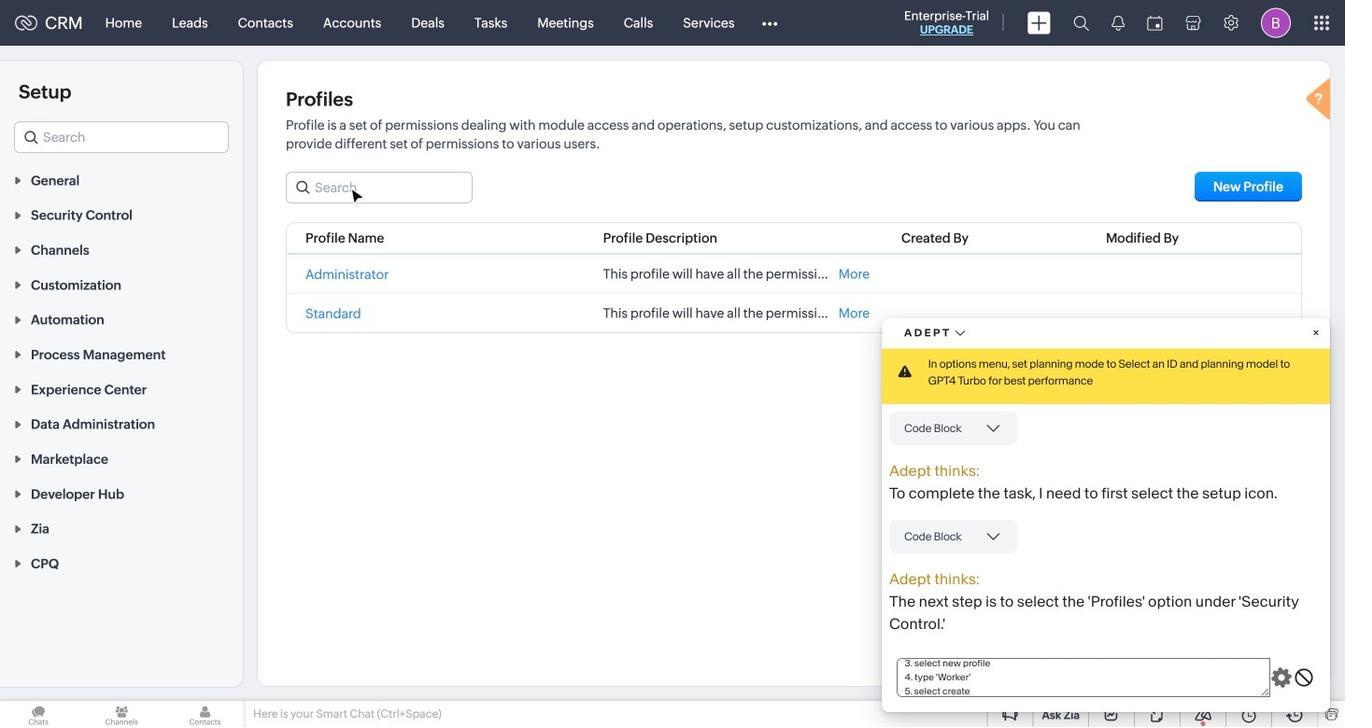 Task type: describe. For each thing, give the bounding box(es) containing it.
logo image
[[15, 15, 37, 30]]

help image
[[1302, 76, 1340, 126]]

signals element
[[1100, 0, 1136, 46]]

contacts image
[[167, 702, 243, 728]]

profile image
[[1261, 8, 1291, 38]]

create menu image
[[1028, 12, 1051, 34]]

Other Modules field
[[750, 8, 790, 38]]



Task type: locate. For each thing, give the bounding box(es) containing it.
profile element
[[1250, 0, 1302, 45]]

channels image
[[83, 702, 160, 728]]

signals image
[[1112, 15, 1125, 31]]

chats image
[[0, 702, 77, 728]]

Search text field
[[287, 173, 472, 203]]

create menu element
[[1016, 0, 1062, 45]]

search image
[[1073, 15, 1089, 31]]

calendar image
[[1147, 15, 1163, 30]]

Search text field
[[15, 122, 228, 152]]

None field
[[14, 121, 229, 153]]

search element
[[1062, 0, 1100, 46]]



